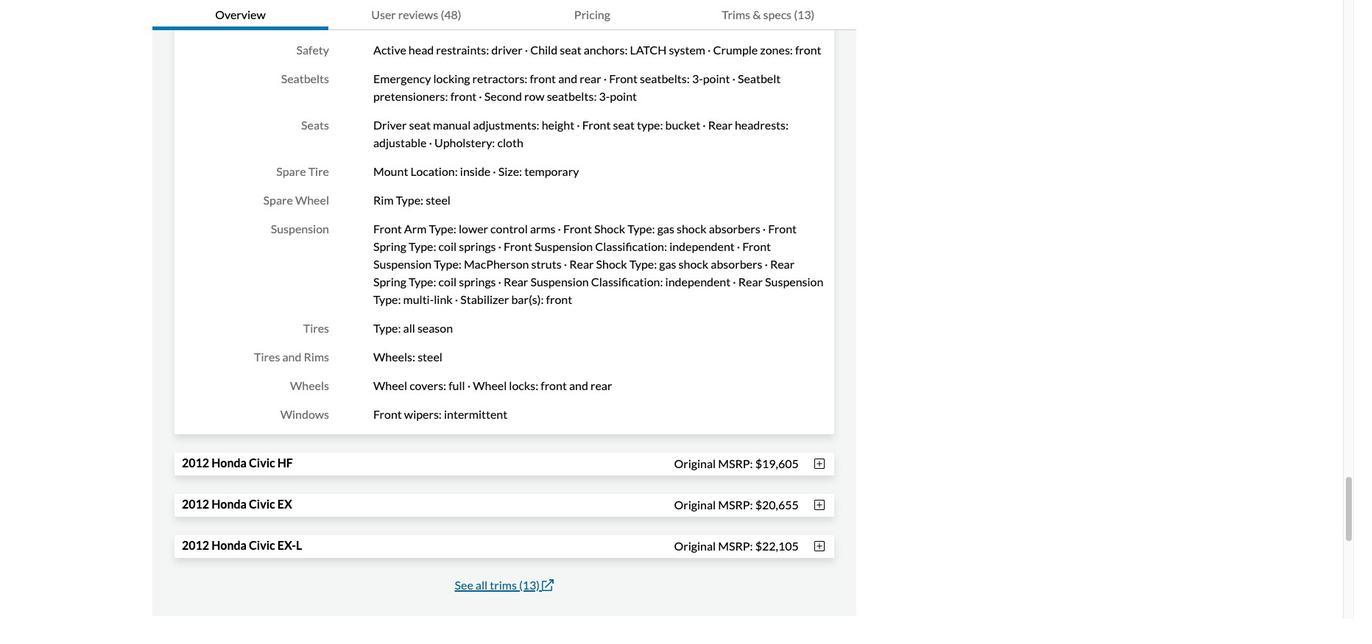 Task type: locate. For each thing, give the bounding box(es) containing it.
coil
[[439, 239, 457, 253], [439, 275, 457, 289]]

all for see
[[476, 578, 488, 592]]

adjustable
[[374, 136, 427, 150]]

plus square image for $22,105
[[812, 541, 827, 553]]

1 horizontal spatial wheel
[[374, 379, 408, 393]]

2012 down 2012 honda civic hf
[[182, 497, 209, 511]]

2 vertical spatial 2012
[[182, 539, 209, 553]]

seatbelt
[[738, 71, 781, 85]]

1 vertical spatial seats
[[301, 118, 329, 132]]

spare down spare tire
[[263, 193, 293, 207]]

1 horizontal spatial all
[[476, 578, 488, 592]]

front right bar(s):
[[546, 293, 573, 307]]

2 plus square image from the top
[[812, 541, 827, 553]]

system
[[669, 43, 706, 57]]

0 horizontal spatial seat
[[409, 118, 431, 132]]

wheel down wheels:
[[374, 379, 408, 393]]

3- down system
[[692, 71, 703, 85]]

all left season
[[403, 321, 415, 335]]

bar(s):
[[512, 293, 544, 307]]

civic
[[249, 456, 275, 470], [249, 497, 275, 511], [249, 539, 275, 553]]

classification:
[[596, 239, 668, 253], [591, 275, 663, 289]]

0 vertical spatial spring
[[374, 239, 407, 253]]

head
[[409, 43, 434, 57]]

0 vertical spatial msrp:
[[719, 456, 753, 470]]

plus square image
[[812, 500, 827, 511], [812, 541, 827, 553]]

steel
[[426, 193, 451, 207], [418, 350, 443, 364]]

0 vertical spatial gas
[[658, 222, 675, 236]]

1 vertical spatial plus square image
[[812, 541, 827, 553]]

0 vertical spatial plus square image
[[812, 500, 827, 511]]

front inside emergency locking retractors: front and rear · front seatbelts: 3-point · seatbelt pretensioners: front · second row seatbelts: 3-point
[[609, 71, 638, 85]]

shock right struts
[[596, 257, 628, 271]]

spring
[[374, 239, 407, 253], [374, 275, 407, 289]]

1 2012 from the top
[[182, 456, 209, 470]]

(48)
[[441, 7, 462, 21]]

seatbelts
[[281, 71, 329, 85]]

0 horizontal spatial all
[[403, 321, 415, 335]]

suspension
[[271, 222, 329, 236], [535, 239, 593, 253], [374, 257, 432, 271], [531, 275, 589, 289], [766, 275, 824, 289]]

seats up tire
[[301, 118, 329, 132]]

2012 up 2012 honda civic ex
[[182, 456, 209, 470]]

rear
[[275, 14, 299, 28], [709, 118, 733, 132], [570, 257, 594, 271], [771, 257, 795, 271], [504, 275, 529, 289], [739, 275, 763, 289]]

anchors:
[[584, 43, 628, 57]]

type:
[[637, 118, 663, 132]]

3 original from the top
[[675, 539, 716, 553]]

original down original msrp: $19,605
[[675, 498, 716, 512]]

wheels:
[[374, 350, 416, 364]]

0 vertical spatial civic
[[249, 456, 275, 470]]

wheel up intermittent
[[473, 379, 507, 393]]

1 horizontal spatial tires
[[303, 321, 329, 335]]

2012 down 2012 honda civic ex
[[182, 539, 209, 553]]

1 civic from the top
[[249, 456, 275, 470]]

tires
[[303, 321, 329, 335], [254, 350, 280, 364]]

independent
[[670, 239, 735, 253], [666, 275, 731, 289]]

0 vertical spatial tires
[[303, 321, 329, 335]]

2 msrp: from the top
[[719, 498, 753, 512]]

and down active head restraints: driver · child seat anchors: latch system · crumple zones: front
[[559, 71, 578, 85]]

seat left type: at the top of the page
[[613, 118, 635, 132]]

1 vertical spatial springs
[[459, 275, 496, 289]]

plus square image right $22,105
[[812, 541, 827, 553]]

wheels
[[290, 379, 329, 393]]

(13) right specs
[[794, 7, 815, 21]]

original up original msrp: $20,655 at the bottom
[[675, 456, 716, 470]]

driver
[[492, 43, 523, 57]]

all
[[403, 321, 415, 335], [476, 578, 488, 592]]

see
[[455, 578, 474, 592]]

pricing
[[575, 7, 611, 21]]

and right locks:
[[570, 379, 589, 393]]

1 horizontal spatial point
[[703, 71, 730, 85]]

2012 honda civic ex-l
[[182, 539, 302, 553]]

full
[[449, 379, 465, 393]]

civic left ex
[[249, 497, 275, 511]]

seatbelts: down latch
[[640, 71, 690, 85]]

manual
[[433, 118, 471, 132]]

msrp: down original msrp: $20,655 at the bottom
[[719, 539, 753, 553]]

spring down arm
[[374, 239, 407, 253]]

shock right arms
[[595, 222, 626, 236]]

point down crumple
[[703, 71, 730, 85]]

2 vertical spatial msrp:
[[719, 539, 753, 553]]

3 2012 from the top
[[182, 539, 209, 553]]

honda down 2012 honda civic hf
[[212, 497, 247, 511]]

1 vertical spatial 2012
[[182, 497, 209, 511]]

1 spring from the top
[[374, 239, 407, 253]]

0 vertical spatial and
[[559, 71, 578, 85]]

2 2012 from the top
[[182, 497, 209, 511]]

original down original msrp: $20,655 at the bottom
[[675, 539, 716, 553]]

civic for ex-
[[249, 539, 275, 553]]

0 vertical spatial springs
[[459, 239, 496, 253]]

2 vertical spatial civic
[[249, 539, 275, 553]]

front up row
[[530, 71, 556, 85]]

0 vertical spatial seatbelts:
[[640, 71, 690, 85]]

1 vertical spatial classification:
[[591, 275, 663, 289]]

original
[[675, 456, 716, 470], [675, 498, 716, 512], [675, 539, 716, 553]]

1 plus square image from the top
[[812, 500, 827, 511]]

1 vertical spatial spring
[[374, 275, 407, 289]]

front
[[796, 43, 822, 57], [530, 71, 556, 85], [451, 89, 477, 103], [546, 293, 573, 307], [541, 379, 567, 393]]

1 vertical spatial spare
[[263, 193, 293, 207]]

trims
[[722, 7, 751, 21]]

1 vertical spatial coil
[[439, 275, 457, 289]]

tires up rims
[[303, 321, 329, 335]]

shock
[[595, 222, 626, 236], [596, 257, 628, 271]]

child
[[531, 43, 558, 57]]

0 vertical spatial spare
[[277, 164, 306, 178]]

0 vertical spatial seats
[[301, 14, 329, 28]]

0 horizontal spatial (13)
[[519, 578, 540, 592]]

covers:
[[410, 379, 447, 393]]

1 vertical spatial (13)
[[519, 578, 540, 592]]

original msrp: $22,105
[[675, 539, 799, 553]]

plus square image down plus square image
[[812, 500, 827, 511]]

1 vertical spatial tires
[[254, 350, 280, 364]]

gas
[[658, 222, 675, 236], [660, 257, 677, 271]]

front inside front arm type: lower control arms · front shock type: gas shock absorbers · front spring type: coil springs · front suspension classification: independent · front suspension type: macpherson struts · rear shock type: gas shock absorbers · rear spring type: coil springs · rear suspension classification: independent · rear suspension type: multi-link · stabilizer bar(s): front
[[546, 293, 573, 307]]

rear inside driver seat manual adjustments: height · front seat type: bucket · rear headrests: adjustable · upholstery: cloth
[[709, 118, 733, 132]]

springs up stabilizer
[[459, 275, 496, 289]]

(13) left external link image
[[519, 578, 540, 592]]

3 civic from the top
[[249, 539, 275, 553]]

1 msrp: from the top
[[719, 456, 753, 470]]

0 horizontal spatial 3-
[[599, 89, 610, 103]]

steel down "location:"
[[426, 193, 451, 207]]

mount location: inside · size: temporary
[[374, 164, 579, 178]]

(13) for trims & specs (13)
[[794, 7, 815, 21]]

0 vertical spatial rear
[[580, 71, 602, 85]]

point up type: at the top of the page
[[610, 89, 637, 103]]

headrests:
[[735, 118, 789, 132]]

0 horizontal spatial tires
[[254, 350, 280, 364]]

3 msrp: from the top
[[719, 539, 753, 553]]

wheel down tire
[[295, 193, 329, 207]]

upholstery:
[[435, 136, 495, 150]]

user reviews (48)
[[372, 7, 462, 21]]

0 vertical spatial steel
[[426, 193, 451, 207]]

0 vertical spatial 2012
[[182, 456, 209, 470]]

macpherson
[[464, 257, 529, 271]]

2 original from the top
[[675, 498, 716, 512]]

user
[[372, 7, 396, 21]]

front right zones:
[[796, 43, 822, 57]]

1 vertical spatial point
[[610, 89, 637, 103]]

original for original msrp: $20,655
[[675, 498, 716, 512]]

1 honda from the top
[[212, 456, 247, 470]]

spare left tire
[[277, 164, 306, 178]]

all right see
[[476, 578, 488, 592]]

2 honda from the top
[[212, 497, 247, 511]]

2 springs from the top
[[459, 275, 496, 289]]

1 horizontal spatial seatbelts:
[[640, 71, 690, 85]]

original msrp: $20,655
[[675, 498, 799, 512]]

3- up driver seat manual adjustments: height · front seat type: bucket · rear headrests: adjustable · upholstery: cloth
[[599, 89, 610, 103]]

0 vertical spatial (13)
[[794, 7, 815, 21]]

active
[[374, 43, 407, 57]]

spare for spare wheel
[[263, 193, 293, 207]]

2 vertical spatial original
[[675, 539, 716, 553]]

1 horizontal spatial seat
[[560, 43, 582, 57]]

civic left hf on the bottom of page
[[249, 456, 275, 470]]

tires and rims
[[254, 350, 329, 364]]

2012
[[182, 456, 209, 470], [182, 497, 209, 511], [182, 539, 209, 553]]

see all trims (13)
[[455, 578, 540, 592]]

seat right child
[[560, 43, 582, 57]]

seats
[[301, 14, 329, 28], [301, 118, 329, 132]]

tires left rims
[[254, 350, 280, 364]]

(13) inside tab
[[794, 7, 815, 21]]

0 vertical spatial honda
[[212, 456, 247, 470]]

1 vertical spatial honda
[[212, 497, 247, 511]]

springs down lower
[[459, 239, 496, 253]]

all for type:
[[403, 321, 415, 335]]

2 vertical spatial and
[[570, 379, 589, 393]]

$19,605
[[756, 456, 799, 470]]

0 vertical spatial shock
[[595, 222, 626, 236]]

1 vertical spatial shock
[[679, 257, 709, 271]]

type: all season
[[374, 321, 453, 335]]

1 vertical spatial gas
[[660, 257, 677, 271]]

msrp: up original msrp: $22,105
[[719, 498, 753, 512]]

msrp: up original msrp: $20,655 at the bottom
[[719, 456, 753, 470]]

1 vertical spatial msrp:
[[719, 498, 753, 512]]

tires for tires and rims
[[254, 350, 280, 364]]

crumple
[[714, 43, 758, 57]]

seats up safety
[[301, 14, 329, 28]]

spring up multi-
[[374, 275, 407, 289]]

2012 for 2012 honda civic ex
[[182, 497, 209, 511]]

2 coil from the top
[[439, 275, 457, 289]]

steel up covers:
[[418, 350, 443, 364]]

0 vertical spatial all
[[403, 321, 415, 335]]

1 vertical spatial civic
[[249, 497, 275, 511]]

front
[[609, 71, 638, 85], [583, 118, 611, 132], [374, 222, 402, 236], [564, 222, 592, 236], [769, 222, 797, 236], [504, 239, 533, 253], [743, 239, 771, 253], [374, 407, 402, 421]]

springs
[[459, 239, 496, 253], [459, 275, 496, 289]]

arms
[[530, 222, 556, 236]]

locks:
[[509, 379, 539, 393]]

2 horizontal spatial wheel
[[473, 379, 507, 393]]

active head restraints: driver · child seat anchors: latch system · crumple zones: front
[[374, 43, 822, 57]]

inside
[[460, 164, 491, 178]]

spare for spare tire
[[277, 164, 306, 178]]

spare
[[277, 164, 306, 178], [263, 193, 293, 207]]

(13) for see all trims (13)
[[519, 578, 540, 592]]

seatbelts: up height
[[547, 89, 597, 103]]

0 vertical spatial shock
[[677, 222, 707, 236]]

1 horizontal spatial (13)
[[794, 7, 815, 21]]

0 vertical spatial 3-
[[692, 71, 703, 85]]

honda up 2012 honda civic ex
[[212, 456, 247, 470]]

seat
[[560, 43, 582, 57], [409, 118, 431, 132], [613, 118, 635, 132]]

0 horizontal spatial seatbelts:
[[547, 89, 597, 103]]

0 horizontal spatial point
[[610, 89, 637, 103]]

(13)
[[794, 7, 815, 21], [519, 578, 540, 592]]

msrp:
[[719, 456, 753, 470], [719, 498, 753, 512], [719, 539, 753, 553]]

and left rims
[[283, 350, 302, 364]]

temporary
[[525, 164, 579, 178]]

2 vertical spatial honda
[[212, 539, 247, 553]]

0 vertical spatial original
[[675, 456, 716, 470]]

seat up adjustable
[[409, 118, 431, 132]]

pricing tab
[[505, 0, 681, 30]]

3 honda from the top
[[212, 539, 247, 553]]

honda for 2012 honda civic ex-l
[[212, 539, 247, 553]]

tab list
[[153, 0, 857, 30]]

civic left ex-
[[249, 539, 275, 553]]

front down locking
[[451, 89, 477, 103]]

0 vertical spatial coil
[[439, 239, 457, 253]]

$22,105
[[756, 539, 799, 553]]

1 vertical spatial all
[[476, 578, 488, 592]]

honda down 2012 honda civic ex
[[212, 539, 247, 553]]

wheel covers: full · wheel locks: front and rear
[[374, 379, 613, 393]]

rear inside emergency locking retractors: front and rear · front seatbelts: 3-point · seatbelt pretensioners: front · second row seatbelts: 3-point
[[580, 71, 602, 85]]

0 vertical spatial point
[[703, 71, 730, 85]]

2 civic from the top
[[249, 497, 275, 511]]

1 vertical spatial original
[[675, 498, 716, 512]]

1 original from the top
[[675, 456, 716, 470]]



Task type: describe. For each thing, give the bounding box(es) containing it.
and inside emergency locking retractors: front and rear · front seatbelts: 3-point · seatbelt pretensioners: front · second row seatbelts: 3-point
[[559, 71, 578, 85]]

wheels: steel
[[374, 350, 443, 364]]

user reviews (48) tab
[[329, 0, 505, 30]]

control
[[491, 222, 528, 236]]

height
[[542, 118, 575, 132]]

original for original msrp: $19,605
[[675, 456, 716, 470]]

second
[[485, 89, 522, 103]]

1 vertical spatial independent
[[666, 275, 731, 289]]

0 horizontal spatial wheel
[[295, 193, 329, 207]]

0 vertical spatial classification:
[[596, 239, 668, 253]]

original msrp: $19,605
[[675, 456, 799, 470]]

latch
[[630, 43, 667, 57]]

original for original msrp: $22,105
[[675, 539, 716, 553]]

row
[[525, 89, 545, 103]]

honda for 2012 honda civic ex
[[212, 497, 247, 511]]

2 spring from the top
[[374, 275, 407, 289]]

adjustments:
[[473, 118, 540, 132]]

location:
[[411, 164, 458, 178]]

2 seats from the top
[[301, 118, 329, 132]]

1 seats from the top
[[301, 14, 329, 28]]

driver seat manual adjustments: height · front seat type: bucket · rear headrests: adjustable · upholstery: cloth
[[374, 118, 789, 150]]

plus square image
[[812, 458, 827, 470]]

&
[[753, 7, 761, 21]]

emergency
[[374, 71, 431, 85]]

windows
[[280, 407, 329, 421]]

zones:
[[761, 43, 793, 57]]

plus square image for $20,655
[[812, 500, 827, 511]]

1 springs from the top
[[459, 239, 496, 253]]

bucket
[[666, 118, 701, 132]]

rims
[[304, 350, 329, 364]]

tire
[[308, 164, 329, 178]]

2012 honda civic ex
[[182, 497, 292, 511]]

overview
[[215, 7, 266, 21]]

trims & specs (13)
[[722, 7, 815, 21]]

1 vertical spatial shock
[[596, 257, 628, 271]]

reviews
[[398, 7, 439, 21]]

link
[[434, 293, 453, 307]]

0 vertical spatial absorbers
[[709, 222, 761, 236]]

front wipers: intermittent
[[374, 407, 508, 421]]

specs
[[764, 7, 792, 21]]

driver
[[374, 118, 407, 132]]

1 vertical spatial seatbelts:
[[547, 89, 597, 103]]

front inside driver seat manual adjustments: height · front seat type: bucket · rear headrests: adjustable · upholstery: cloth
[[583, 118, 611, 132]]

mount
[[374, 164, 408, 178]]

rim type: steel
[[374, 193, 451, 207]]

front right locks:
[[541, 379, 567, 393]]

safety
[[297, 43, 329, 57]]

2012 for 2012 honda civic ex-l
[[182, 539, 209, 553]]

front arm type: lower control arms · front shock type: gas shock absorbers · front spring type: coil springs · front suspension classification: independent · front suspension type: macpherson struts · rear shock type: gas shock absorbers · rear spring type: coil springs · rear suspension classification: independent · rear suspension type: multi-link · stabilizer bar(s): front
[[374, 222, 824, 307]]

spare wheel
[[263, 193, 329, 207]]

size:
[[499, 164, 523, 178]]

retractors:
[[473, 71, 528, 85]]

1 horizontal spatial 3-
[[692, 71, 703, 85]]

locking
[[434, 71, 470, 85]]

msrp: for $22,105
[[719, 539, 753, 553]]

hf
[[278, 456, 293, 470]]

1 coil from the top
[[439, 239, 457, 253]]

msrp: for $19,605
[[719, 456, 753, 470]]

struts
[[532, 257, 562, 271]]

emergency locking retractors: front and rear · front seatbelts: 3-point · seatbelt pretensioners: front · second row seatbelts: 3-point
[[374, 71, 781, 103]]

1 vertical spatial rear
[[591, 379, 613, 393]]

multi-
[[403, 293, 434, 307]]

ex
[[278, 497, 292, 511]]

type: bench
[[374, 14, 435, 28]]

honda for 2012 honda civic hf
[[212, 456, 247, 470]]

msrp: for $20,655
[[719, 498, 753, 512]]

rim
[[374, 193, 394, 207]]

restraints:
[[436, 43, 489, 57]]

season
[[418, 321, 453, 335]]

1 vertical spatial and
[[283, 350, 302, 364]]

ex-
[[278, 539, 296, 553]]

tab list containing overview
[[153, 0, 857, 30]]

pretensioners:
[[374, 89, 448, 103]]

civic for ex
[[249, 497, 275, 511]]

wipers:
[[404, 407, 442, 421]]

bench
[[403, 14, 435, 28]]

2 horizontal spatial seat
[[613, 118, 635, 132]]

see all trims (13) link
[[455, 578, 554, 592]]

trims
[[490, 578, 517, 592]]

stabilizer
[[461, 293, 509, 307]]

trims & specs (13) tab
[[681, 0, 857, 30]]

rear seats
[[275, 14, 329, 28]]

lower
[[459, 222, 489, 236]]

1 vertical spatial 3-
[[599, 89, 610, 103]]

intermittent
[[444, 407, 508, 421]]

2012 honda civic hf
[[182, 456, 293, 470]]

external link image
[[542, 580, 554, 592]]

l
[[296, 539, 302, 553]]

overview tab
[[153, 0, 329, 30]]

tires for tires
[[303, 321, 329, 335]]

arm
[[404, 222, 427, 236]]

2012 for 2012 honda civic hf
[[182, 456, 209, 470]]

0 vertical spatial independent
[[670, 239, 735, 253]]

cloth
[[498, 136, 524, 150]]

1 vertical spatial absorbers
[[711, 257, 763, 271]]

spare tire
[[277, 164, 329, 178]]

1 vertical spatial steel
[[418, 350, 443, 364]]

civic for hf
[[249, 456, 275, 470]]

$20,655
[[756, 498, 799, 512]]



Task type: vqa. For each thing, say whether or not it's contained in the screenshot.
menu bar at the top
no



